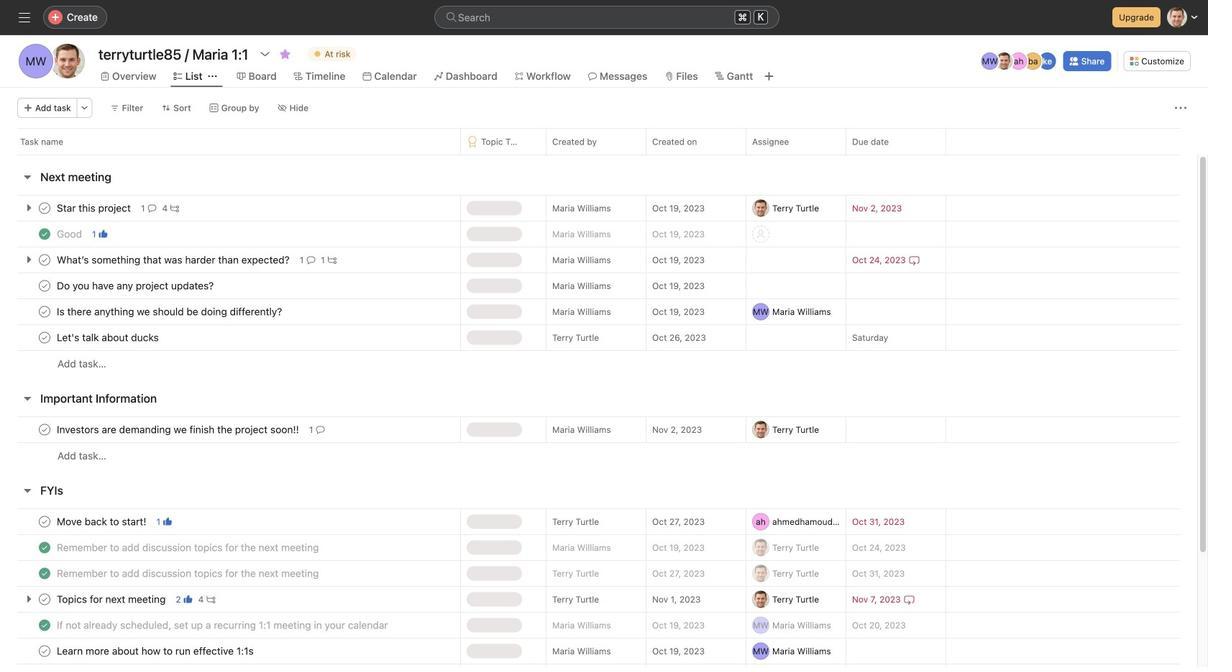 Task type: describe. For each thing, give the bounding box(es) containing it.
expand sidebar image
[[19, 12, 30, 23]]

2 likes. you liked this task image
[[184, 595, 193, 604]]

4 subtasks image inside topics for next meeting cell
[[207, 595, 215, 604]]

collapse task list for this group image for move back to start! cell
[[22, 485, 33, 496]]

mark complete image for mark complete checkbox inside the do you have any project updates? cell
[[36, 277, 53, 295]]

is there anything we should be doing differently? cell
[[0, 299, 460, 325]]

1 horizontal spatial more actions image
[[1175, 102, 1187, 114]]

mark complete checkbox for 'investors are demanding we finish the project soon!!' cell
[[36, 421, 53, 438]]

1 completed image from the top
[[36, 539, 53, 556]]

task name text field inside the star this project cell
[[54, 201, 135, 215]]

completed image for task name text field within good cell
[[36, 226, 53, 243]]

2 remember to add discussion topics for the next meeting cell from the top
[[0, 560, 460, 587]]

1 subtask image
[[328, 256, 337, 264]]

task name text field for mark complete option in 'investors are demanding we finish the project soon!!' cell
[[54, 423, 303, 437]]

move back to start! cell
[[0, 509, 460, 535]]

do you have any project updates? cell
[[0, 273, 460, 299]]

task name text field for first completed checkbox
[[54, 541, 323, 555]]

mark complete checkbox for the is there anything we should be doing differently? "cell"
[[36, 303, 53, 320]]

task name text field inside topics for next meeting cell
[[54, 592, 170, 607]]

expand subtask list for the task topics for next meeting image
[[23, 594, 35, 605]]

star this project cell
[[0, 195, 460, 222]]

mark complete image for expand subtask list for the task star this project image
[[36, 200, 53, 217]]

1 like. you liked this task image for good cell
[[99, 230, 108, 238]]

mark complete checkbox inside move back to start! cell
[[36, 513, 53, 531]]

mark complete image for mark complete option in the topics for next meeting cell
[[36, 591, 53, 608]]

completed image for completed option in header fyis tree grid task name text field
[[36, 565, 53, 582]]

expand subtask list for the task what's something that was harder than expected? image
[[23, 254, 35, 265]]

mark complete checkbox inside what's something that was harder than expected? cell
[[36, 251, 53, 269]]

good cell
[[0, 221, 460, 247]]

mark complete checkbox for let's talk about ducks cell
[[36, 329, 53, 346]]

mark complete image for "expand subtask list for the task what's something that was harder than expected?" icon
[[36, 251, 53, 269]]

task name text field for mark complete option in the let's talk about ducks cell
[[54, 331, 163, 345]]



Task type: vqa. For each thing, say whether or not it's contained in the screenshot.
to inside BUTTON
no



Task type: locate. For each thing, give the bounding box(es) containing it.
5 mark complete checkbox from the top
[[36, 643, 53, 660]]

2 completed checkbox from the top
[[36, 617, 53, 634]]

mark complete image
[[36, 200, 53, 217], [36, 251, 53, 269], [36, 513, 53, 531]]

1 vertical spatial completed checkbox
[[36, 617, 53, 634]]

mark complete checkbox inside 'investors are demanding we finish the project soon!!' cell
[[36, 421, 53, 438]]

5 task name text field from the top
[[54, 515, 151, 529]]

0 vertical spatial completed image
[[36, 539, 53, 556]]

2 completed checkbox from the top
[[36, 565, 53, 582]]

1 completed checkbox from the top
[[36, 539, 53, 556]]

Task name text field
[[54, 253, 294, 267], [54, 305, 287, 319], [54, 331, 163, 345], [54, 423, 303, 437], [54, 515, 151, 529], [54, 618, 392, 633], [54, 644, 258, 659]]

7 task name text field from the top
[[54, 644, 258, 659]]

0 vertical spatial 1 comment image
[[148, 204, 156, 213]]

mark complete checkbox inside learn more about how to run effective 1:1s cell
[[36, 643, 53, 660]]

mark complete image inside 'investors are demanding we finish the project soon!!' cell
[[36, 421, 53, 438]]

2 mark complete image from the top
[[36, 251, 53, 269]]

1 vertical spatial mark complete image
[[36, 251, 53, 269]]

4 mark complete image from the top
[[36, 421, 53, 438]]

mark complete image inside move back to start! cell
[[36, 513, 53, 531]]

1 vertical spatial completed image
[[36, 617, 53, 634]]

1 like. you liked this task image for move back to start! cell
[[163, 518, 172, 526]]

mark complete image inside learn more about how to run effective 1:1s cell
[[36, 643, 53, 660]]

1 collapse task list for this group image from the top
[[22, 171, 33, 183]]

Mark complete checkbox
[[36, 200, 53, 217], [36, 251, 53, 269], [36, 277, 53, 295], [36, 513, 53, 531]]

None field
[[435, 6, 780, 29]]

header fyis tree grid
[[0, 509, 1198, 668]]

more actions image
[[1175, 102, 1187, 114], [80, 104, 89, 112]]

4 mark complete checkbox from the top
[[36, 513, 53, 531]]

Mark complete checkbox
[[36, 303, 53, 320], [36, 329, 53, 346], [36, 421, 53, 438], [36, 591, 53, 608], [36, 643, 53, 660]]

6 mark complete image from the top
[[36, 643, 53, 660]]

mark complete checkbox inside the is there anything we should be doing differently? "cell"
[[36, 303, 53, 320]]

mark complete checkbox inside the star this project cell
[[36, 200, 53, 217]]

6 task name text field from the top
[[54, 618, 392, 633]]

1 horizontal spatial 4 subtasks image
[[207, 595, 215, 604]]

1 mark complete checkbox from the top
[[36, 303, 53, 320]]

1 comment image
[[148, 204, 156, 213], [316, 426, 325, 434]]

add tab image
[[764, 71, 775, 82]]

task name text field inside what's something that was harder than expected? cell
[[54, 253, 294, 267]]

3 mark complete checkbox from the top
[[36, 421, 53, 438]]

0 horizontal spatial more actions image
[[80, 104, 89, 112]]

mark complete checkbox inside let's talk about ducks cell
[[36, 329, 53, 346]]

let's talk about ducks cell
[[0, 324, 460, 351]]

task name text field for mark complete checkbox in the move back to start! cell
[[54, 515, 151, 529]]

4 subtasks image up good cell
[[171, 204, 179, 213]]

2 mark complete checkbox from the top
[[36, 251, 53, 269]]

1 vertical spatial completed image
[[36, 565, 53, 582]]

mark complete image inside do you have any project updates? cell
[[36, 277, 53, 295]]

mark complete image for mark complete option in the let's talk about ducks cell
[[36, 329, 53, 346]]

task name text field inside learn more about how to run effective 1:1s cell
[[54, 644, 258, 659]]

2 collapse task list for this group image from the top
[[22, 485, 33, 496]]

tab actions image
[[208, 72, 217, 81]]

1 vertical spatial 1 like. you liked this task image
[[163, 518, 172, 526]]

0 horizontal spatial 1 comment image
[[148, 204, 156, 213]]

completed checkbox inside if not already scheduled, set up a recurring 1:1 meeting in your calendar cell
[[36, 617, 53, 634]]

3 mark complete image from the top
[[36, 513, 53, 531]]

1 like. you liked this task image inside move back to start! cell
[[163, 518, 172, 526]]

2 completed image from the top
[[36, 617, 53, 634]]

4 subtasks image right 2 likes. you liked this task image
[[207, 595, 215, 604]]

1 comment image
[[307, 256, 315, 264]]

2 task name text field from the top
[[54, 305, 287, 319]]

4 subtasks image inside the star this project cell
[[171, 204, 179, 213]]

task name text field inside move back to start! cell
[[54, 515, 151, 529]]

remember to add discussion topics for the next meeting cell up 2 likes. you liked this task image
[[0, 560, 460, 587]]

remove from starred image
[[280, 48, 291, 60]]

Search tasks, projects, and more text field
[[435, 6, 780, 29]]

remember to add discussion topics for the next meeting cell
[[0, 535, 460, 561], [0, 560, 460, 587]]

1 vertical spatial 4 subtasks image
[[207, 595, 215, 604]]

mark complete image inside let's talk about ducks cell
[[36, 329, 53, 346]]

2 mark complete checkbox from the top
[[36, 329, 53, 346]]

task name text field for completed option within good cell
[[54, 227, 86, 241]]

learn more about how to run effective 1:1s cell
[[0, 638, 460, 665]]

show options image
[[259, 48, 271, 60]]

1 vertical spatial 1 comment image
[[316, 426, 325, 434]]

topics for next meeting cell
[[0, 586, 460, 613]]

0 horizontal spatial 1 like. you liked this task image
[[99, 230, 108, 238]]

if not already scheduled, set up a recurring 1:1 meeting in your calendar cell
[[0, 612, 460, 639]]

1 task name text field from the top
[[54, 253, 294, 267]]

completed image
[[36, 539, 53, 556], [36, 617, 53, 634]]

0 horizontal spatial 4 subtasks image
[[171, 204, 179, 213]]

collapse task list for this group image
[[22, 393, 33, 404]]

task name text field for mark complete option within the learn more about how to run effective 1:1s cell
[[54, 644, 258, 659]]

investors are demanding we finish the project soon!! cell
[[0, 417, 460, 443]]

0 vertical spatial 1 like. you liked this task image
[[99, 230, 108, 238]]

task name text field for completed option in header fyis tree grid
[[54, 567, 323, 581]]

mark complete image for mark complete option in the is there anything we should be doing differently? "cell"
[[36, 303, 53, 320]]

4 subtasks image
[[171, 204, 179, 213], [207, 595, 215, 604]]

1 completed checkbox from the top
[[36, 226, 53, 243]]

0 vertical spatial completed checkbox
[[36, 539, 53, 556]]

mark complete image
[[36, 277, 53, 295], [36, 303, 53, 320], [36, 329, 53, 346], [36, 421, 53, 438], [36, 591, 53, 608], [36, 643, 53, 660]]

1 comment image inside 'investors are demanding we finish the project soon!!' cell
[[316, 426, 325, 434]]

task name text field for mark complete checkbox inside the do you have any project updates? cell
[[54, 279, 218, 293]]

2 task name text field from the top
[[54, 227, 86, 241]]

0 vertical spatial mark complete image
[[36, 200, 53, 217]]

Completed checkbox
[[36, 226, 53, 243], [36, 565, 53, 582]]

1 mark complete image from the top
[[36, 277, 53, 295]]

remember to add discussion topics for the next meeting cell up topics for next meeting cell at the bottom of the page
[[0, 535, 460, 561]]

Completed checkbox
[[36, 539, 53, 556], [36, 617, 53, 634]]

3 task name text field from the top
[[54, 279, 218, 293]]

3 mark complete checkbox from the top
[[36, 277, 53, 295]]

4 task name text field from the top
[[54, 423, 303, 437]]

header next meeting tree grid
[[0, 195, 1198, 377]]

1 completed image from the top
[[36, 226, 53, 243]]

completed image inside if not already scheduled, set up a recurring 1:1 meeting in your calendar cell
[[36, 617, 53, 634]]

collapse task list for this group image for the star this project cell
[[22, 171, 33, 183]]

2 vertical spatial mark complete image
[[36, 513, 53, 531]]

expand subtask list for the task star this project image
[[23, 202, 35, 214]]

0 vertical spatial collapse task list for this group image
[[22, 171, 33, 183]]

Task name text field
[[54, 201, 135, 215], [54, 227, 86, 241], [54, 279, 218, 293], [54, 541, 323, 555], [54, 567, 323, 581], [54, 592, 170, 607]]

task name text field inside 'investors are demanding we finish the project soon!!' cell
[[54, 423, 303, 437]]

completed image
[[36, 226, 53, 243], [36, 565, 53, 582]]

2 mark complete image from the top
[[36, 303, 53, 320]]

header important information tree grid
[[0, 417, 1198, 469]]

completed image inside good cell
[[36, 226, 53, 243]]

1 horizontal spatial 1 like. you liked this task image
[[163, 518, 172, 526]]

1 remember to add discussion topics for the next meeting cell from the top
[[0, 535, 460, 561]]

mark complete checkbox for learn more about how to run effective 1:1s cell
[[36, 643, 53, 660]]

4 mark complete checkbox from the top
[[36, 591, 53, 608]]

3 mark complete image from the top
[[36, 329, 53, 346]]

5 mark complete image from the top
[[36, 591, 53, 608]]

row
[[0, 128, 1209, 155], [17, 154, 1181, 155], [0, 195, 1198, 222], [0, 221, 1198, 247], [0, 247, 1198, 273], [0, 273, 1198, 299], [0, 299, 1198, 325], [0, 324, 1198, 351], [0, 350, 1198, 377], [0, 417, 1198, 443], [0, 442, 1198, 469], [0, 509, 1198, 535], [0, 535, 1198, 561], [0, 560, 1198, 587], [0, 586, 1198, 613], [0, 612, 1198, 639], [0, 638, 1198, 665], [0, 664, 1198, 668]]

3 task name text field from the top
[[54, 331, 163, 345]]

1 mark complete checkbox from the top
[[36, 200, 53, 217]]

1 like. you liked this task image
[[99, 230, 108, 238], [163, 518, 172, 526]]

completed image inside header fyis tree grid
[[36, 565, 53, 582]]

1 horizontal spatial 1 comment image
[[316, 426, 325, 434]]

task name text field inside do you have any project updates? cell
[[54, 279, 218, 293]]

completed checkbox inside good cell
[[36, 226, 53, 243]]

1 like. you liked this task image inside good cell
[[99, 230, 108, 238]]

0 vertical spatial completed image
[[36, 226, 53, 243]]

task name text field inside good cell
[[54, 227, 86, 241]]

mark complete checkbox inside do you have any project updates? cell
[[36, 277, 53, 295]]

mark complete checkbox inside topics for next meeting cell
[[36, 591, 53, 608]]

None text field
[[95, 41, 252, 67]]

1 vertical spatial completed checkbox
[[36, 565, 53, 582]]

2 completed image from the top
[[36, 565, 53, 582]]

1 mark complete image from the top
[[36, 200, 53, 217]]

1 vertical spatial collapse task list for this group image
[[22, 485, 33, 496]]

1 task name text field from the top
[[54, 201, 135, 215]]

what's something that was harder than expected? cell
[[0, 247, 460, 273]]

task name text field for mark complete option in the is there anything we should be doing differently? "cell"
[[54, 305, 287, 319]]

4 task name text field from the top
[[54, 541, 323, 555]]

task name text field inside the is there anything we should be doing differently? "cell"
[[54, 305, 287, 319]]

completed checkbox inside header fyis tree grid
[[36, 565, 53, 582]]

mark complete image for mark complete option in 'investors are demanding we finish the project soon!!' cell
[[36, 421, 53, 438]]

task name text field inside let's talk about ducks cell
[[54, 331, 163, 345]]

mark complete image for mark complete option within the learn more about how to run effective 1:1s cell
[[36, 643, 53, 660]]

mark complete image inside the is there anything we should be doing differently? "cell"
[[36, 303, 53, 320]]

0 vertical spatial 4 subtasks image
[[171, 204, 179, 213]]

5 task name text field from the top
[[54, 567, 323, 581]]

collapse task list for this group image
[[22, 171, 33, 183], [22, 485, 33, 496]]

task name text field inside if not already scheduled, set up a recurring 1:1 meeting in your calendar cell
[[54, 618, 392, 633]]

0 vertical spatial completed checkbox
[[36, 226, 53, 243]]

6 task name text field from the top
[[54, 592, 170, 607]]



